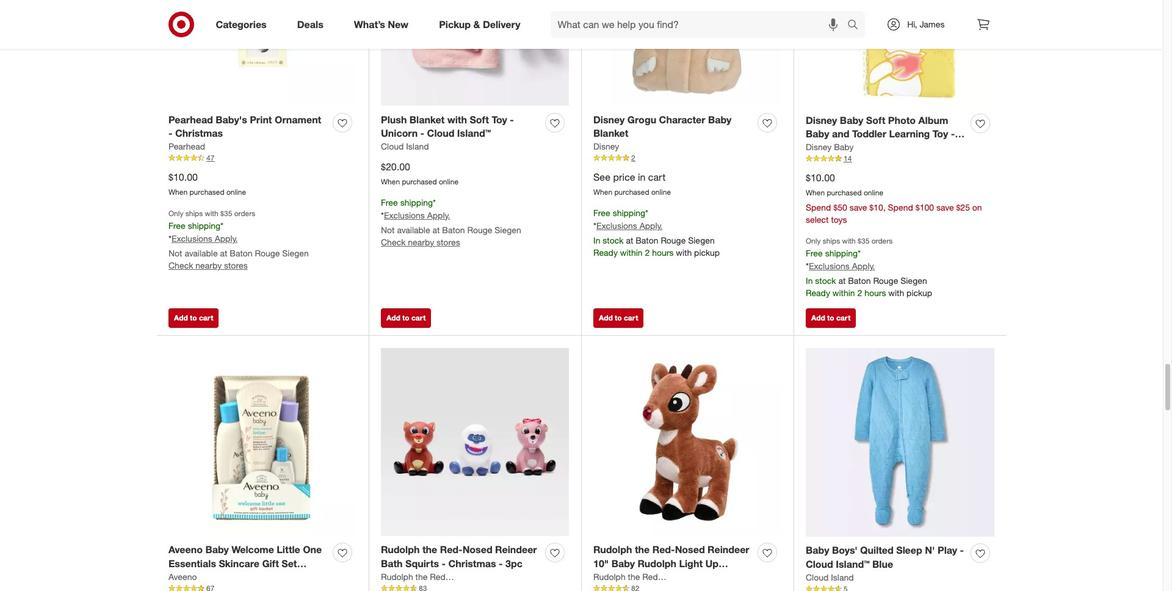 Task type: describe. For each thing, give the bounding box(es) containing it.
photo
[[889, 114, 916, 126]]

learning
[[890, 128, 931, 140]]

$10.00 for disney baby soft photo album baby and toddler learning toy - winnie the pooh
[[806, 172, 836, 184]]

deals
[[297, 18, 324, 30]]

exclusions apply. button down toys
[[809, 260, 876, 272]]

categories link
[[206, 11, 282, 38]]

disney for disney grogu character baby blanket
[[594, 113, 625, 126]]

3pc
[[506, 558, 523, 570]]

rudolph the red-nosed reindeer 10" baby rudolph light up musical toy - christmas
[[594, 544, 750, 584]]

nearby inside free shipping * * exclusions apply. not available at baton rouge siegen check nearby stores
[[408, 237, 434, 247]]

categories
[[216, 18, 267, 30]]

- inside 'baby boys' quilted sleep n' play - cloud island™ blue'
[[961, 545, 965, 557]]

apply. inside only ships with $35 orders free shipping * * exclusions apply. not available at baton rouge siegen check nearby stores
[[215, 233, 238, 244]]

disney for disney baby
[[806, 142, 832, 152]]

wipes
[[282, 572, 311, 584]]

rouge inside free shipping * * exclusions apply. not available at baton rouge siegen check nearby stores
[[468, 225, 493, 235]]

baton inside only ships with $35 orders free shipping * * exclusions apply. in stock at  baton rouge siegen ready within 2 hours with pickup
[[849, 275, 871, 286]]

rudolph the red-nosed reindeer 10" baby rudolph light up musical toy - christmas link
[[594, 543, 753, 584]]

island™ inside 'baby boys' quilted sleep n' play - cloud island™ blue'
[[836, 558, 870, 571]]

rudolph the red-nosed reindeer bath squirts - christmas - 3pc
[[381, 544, 537, 570]]

toy inside 'rudolph the red-nosed reindeer 10" baby rudolph light up musical toy - christmas'
[[633, 572, 648, 584]]

add for $10.00
[[174, 314, 188, 323]]

rouge inside only ships with $35 orders free shipping * * exclusions apply. not available at baton rouge siegen check nearby stores
[[255, 248, 280, 258]]

exclusions inside only ships with $35 orders free shipping * * exclusions apply. in stock at  baton rouge siegen ready within 2 hours with pickup
[[809, 261, 850, 271]]

free inside free shipping * * exclusions apply. in stock at  baton rouge siegen ready within 2 hours with pickup
[[594, 208, 611, 218]]

purchased inside see price in cart when purchased online
[[615, 188, 650, 197]]

pickup & delivery
[[439, 18, 521, 30]]

$10.00 when purchased online spend $50 save $10, spend $100 save $25 on select toys
[[806, 172, 983, 225]]

what's
[[354, 18, 385, 30]]

skincare
[[219, 558, 260, 570]]

4 add from the left
[[812, 314, 826, 323]]

baby inside disney grogu character baby blanket
[[709, 113, 732, 126]]

island for cloud
[[832, 572, 854, 583]]

cart for pearhead baby's print ornament - christmas
[[199, 314, 213, 323]]

rouge inside free shipping * * exclusions apply. in stock at  baton rouge siegen ready within 2 hours with pickup
[[661, 235, 686, 245]]

within inside only ships with $35 orders free shipping * * exclusions apply. in stock at  baton rouge siegen ready within 2 hours with pickup
[[833, 288, 856, 298]]

deals link
[[287, 11, 339, 38]]

not inside only ships with $35 orders free shipping * * exclusions apply. not available at baton rouge siegen check nearby stores
[[169, 248, 182, 258]]

cart for disney grogu character baby blanket
[[624, 314, 639, 323]]

in
[[638, 171, 646, 183]]

light
[[680, 558, 703, 570]]

rudolph the red-nosed reindeer for rudolph
[[594, 572, 724, 582]]

aveeno baby welcome little one essentials skincare gift set includes wash, lotion & wipes - 5ct link
[[169, 543, 328, 591]]

$50
[[834, 202, 848, 213]]

rouge inside only ships with $35 orders free shipping * * exclusions apply. in stock at  baton rouge siegen ready within 2 hours with pickup
[[874, 275, 899, 286]]

14
[[844, 154, 852, 163]]

set
[[282, 558, 297, 570]]

christmas inside 'rudolph the red-nosed reindeer 10" baby rudolph light up musical toy - christmas'
[[658, 572, 705, 584]]

- inside 'rudolph the red-nosed reindeer 10" baby rudolph light up musical toy - christmas'
[[651, 572, 655, 584]]

and
[[833, 128, 850, 140]]

online inside see price in cart when purchased online
[[652, 188, 671, 197]]

check nearby stores button for exclusions apply. button underneath the $10.00 when purchased online
[[169, 260, 248, 272]]

apply. inside free shipping * * exclusions apply. not available at baton rouge siegen check nearby stores
[[427, 210, 450, 220]]

check inside only ships with $35 orders free shipping * * exclusions apply. not available at baton rouge siegen check nearby stores
[[169, 260, 193, 271]]

stock inside only ships with $35 orders free shipping * * exclusions apply. in stock at  baton rouge siegen ready within 2 hours with pickup
[[816, 275, 837, 286]]

disney grogu character baby blanket link
[[594, 113, 753, 141]]

- inside pearhead baby's print ornament - christmas
[[169, 127, 173, 139]]

with inside free shipping * * exclusions apply. in stock at  baton rouge siegen ready within 2 hours with pickup
[[676, 247, 692, 258]]

available inside free shipping * * exclusions apply. not available at baton rouge siegen check nearby stores
[[397, 225, 430, 235]]

wash,
[[211, 572, 238, 584]]

free inside only ships with $35 orders free shipping * * exclusions apply. in stock at  baton rouge siegen ready within 2 hours with pickup
[[806, 248, 823, 258]]

1 save from the left
[[850, 202, 868, 213]]

4 add to cart from the left
[[812, 314, 851, 323]]

$10.00 when purchased online
[[169, 171, 246, 197]]

when inside see price in cart when purchased online
[[594, 188, 613, 197]]

exclusions inside only ships with $35 orders free shipping * * exclusions apply. not available at baton rouge siegen check nearby stores
[[172, 233, 212, 244]]

hours inside free shipping * * exclusions apply. in stock at  baton rouge siegen ready within 2 hours with pickup
[[652, 247, 674, 258]]

$35 for baby
[[858, 236, 870, 246]]

baton inside free shipping * * exclusions apply. in stock at  baton rouge siegen ready within 2 hours with pickup
[[636, 235, 659, 245]]

hi,
[[908, 19, 918, 29]]

pickup inside free shipping * * exclusions apply. in stock at  baton rouge siegen ready within 2 hours with pickup
[[695, 247, 720, 258]]

to for $10.00
[[190, 314, 197, 323]]

select
[[806, 214, 829, 225]]

reindeer inside the rudolph the red-nosed reindeer bath squirts - christmas - 3pc
[[495, 544, 537, 556]]

new
[[388, 18, 409, 30]]

when for pearhead baby's print ornament - christmas
[[169, 188, 188, 197]]

baby up and in the top right of the page
[[840, 114, 864, 126]]

search button
[[843, 11, 872, 40]]

plush blanket with soft toy - unicorn - cloud island™ link
[[381, 113, 541, 141]]

disney baby link
[[806, 141, 854, 153]]

shipping inside free shipping * * exclusions apply. not available at baton rouge siegen check nearby stores
[[400, 197, 433, 208]]

island™ inside plush blanket with soft toy - unicorn - cloud island™
[[457, 127, 491, 139]]

cloud island for -
[[381, 141, 429, 152]]

musical
[[594, 572, 630, 584]]

plush
[[381, 113, 407, 126]]

stores inside only ships with $35 orders free shipping * * exclusions apply. not available at baton rouge siegen check nearby stores
[[224, 260, 248, 271]]

at inside free shipping * * exclusions apply. in stock at  baton rouge siegen ready within 2 hours with pickup
[[626, 235, 634, 245]]

baby boys' quilted sleep n' play - cloud island™ blue
[[806, 545, 965, 571]]

at inside free shipping * * exclusions apply. not available at baton rouge siegen check nearby stores
[[433, 225, 440, 235]]

toddler
[[853, 128, 887, 140]]

reindeer down up
[[689, 572, 724, 582]]

soft inside plush blanket with soft toy - unicorn - cloud island™
[[470, 113, 489, 126]]

pearhead baby's print ornament - christmas link
[[169, 113, 328, 141]]

cloud inside plush blanket with soft toy - unicorn - cloud island™
[[427, 127, 455, 139]]

nosed inside 'rudolph the red-nosed reindeer 10" baby rudolph light up musical toy - christmas'
[[675, 544, 705, 556]]

aveeno link
[[169, 571, 197, 583]]

disney baby soft photo album baby and toddler learning toy - winnie the pooh link
[[806, 113, 966, 154]]

bath
[[381, 558, 403, 570]]

pooh
[[858, 142, 882, 154]]

soft inside disney baby soft photo album baby and toddler learning toy - winnie the pooh
[[867, 114, 886, 126]]

aveeno baby welcome little one essentials skincare gift set includes wash, lotion & wipes - 5ct
[[169, 544, 322, 591]]

with for plush blanket with soft toy - unicorn - cloud island™
[[448, 113, 467, 126]]

what's new
[[354, 18, 409, 30]]

price
[[614, 171, 636, 183]]

$20.00
[[381, 161, 410, 173]]

0 horizontal spatial 2
[[632, 153, 636, 163]]

free inside only ships with $35 orders free shipping * * exclusions apply. not available at baton rouge siegen check nearby stores
[[169, 221, 186, 231]]

$20.00 when purchased online
[[381, 161, 459, 186]]

exclusions apply. button down see price in cart when purchased online
[[597, 220, 663, 232]]

online for christmas
[[227, 188, 246, 197]]

add for $20.00
[[387, 314, 401, 323]]

ships for pearhead baby's print ornament - christmas
[[186, 209, 203, 218]]

free shipping * * exclusions apply. in stock at  baton rouge siegen ready within 2 hours with pickup
[[594, 208, 720, 258]]

$100
[[916, 202, 935, 213]]

aveeno for aveeno
[[169, 572, 197, 582]]

quilted
[[861, 545, 894, 557]]

reindeer inside 'rudolph the red-nosed reindeer 10" baby rudolph light up musical toy - christmas'
[[708, 544, 750, 556]]

1 spend from the left
[[806, 202, 832, 213]]

cloud island link for cloud
[[806, 572, 854, 584]]

0 vertical spatial &
[[474, 18, 480, 30]]

at inside only ships with $35 orders free shipping * * exclusions apply. in stock at  baton rouge siegen ready within 2 hours with pickup
[[839, 275, 846, 286]]

hours inside only ships with $35 orders free shipping * * exclusions apply. in stock at  baton rouge siegen ready within 2 hours with pickup
[[865, 288, 887, 298]]

to for see price in cart
[[615, 314, 622, 323]]

only ships with $35 orders free shipping * * exclusions apply. in stock at  baton rouge siegen ready within 2 hours with pickup
[[806, 236, 933, 298]]

& inside aveeno baby welcome little one essentials skincare gift set includes wash, lotion & wipes - 5ct
[[273, 572, 280, 584]]

the inside the rudolph the red-nosed reindeer bath squirts - christmas - 3pc
[[423, 544, 438, 556]]

pearhead baby's print ornament - christmas
[[169, 113, 321, 139]]

toys
[[832, 214, 848, 225]]

cart inside see price in cart when purchased online
[[649, 171, 666, 183]]

siegen inside free shipping * * exclusions apply. not available at baton rouge siegen check nearby stores
[[495, 225, 522, 235]]

essentials
[[169, 558, 216, 570]]

$10,
[[870, 202, 886, 213]]

$10.00 for pearhead baby's print ornament - christmas
[[169, 171, 198, 183]]

47 link
[[169, 153, 357, 164]]

boys'
[[833, 545, 858, 557]]

baby inside aveeno baby welcome little one essentials skincare gift set includes wash, lotion & wipes - 5ct
[[206, 544, 229, 556]]

plush blanket with soft toy - unicorn - cloud island™
[[381, 113, 514, 139]]

only for pearhead baby's print ornament - christmas
[[169, 209, 184, 218]]

disney baby soft photo album baby and toddler learning toy - winnie the pooh
[[806, 114, 956, 154]]

when for plush blanket with soft toy - unicorn - cloud island™
[[381, 177, 400, 186]]

rudolph inside the rudolph the red-nosed reindeer bath squirts - christmas - 3pc
[[381, 544, 420, 556]]

up
[[706, 558, 719, 570]]

47
[[206, 153, 215, 163]]

baby inside 'rudolph the red-nosed reindeer 10" baby rudolph light up musical toy - christmas'
[[612, 558, 635, 570]]

orders for baby
[[872, 236, 893, 246]]

exclusions apply. button down the $10.00 when purchased online
[[172, 233, 238, 245]]

nosed inside the rudolph the red-nosed reindeer bath squirts - christmas - 3pc
[[463, 544, 493, 556]]

$25
[[957, 202, 971, 213]]

purchased for plush blanket with soft toy - unicorn - cloud island™
[[402, 177, 437, 186]]

free inside free shipping * * exclusions apply. not available at baton rouge siegen check nearby stores
[[381, 197, 398, 208]]

island for -
[[406, 141, 429, 152]]

search
[[843, 19, 872, 32]]

disney link
[[594, 141, 620, 153]]

disney for disney baby soft photo album baby and toddler learning toy - winnie the pooh
[[806, 114, 838, 126]]

what's new link
[[344, 11, 424, 38]]

baby's
[[216, 113, 247, 126]]

stores inside free shipping * * exclusions apply. not available at baton rouge siegen check nearby stores
[[437, 237, 460, 247]]

shipping inside free shipping * * exclusions apply. in stock at  baton rouge siegen ready within 2 hours with pickup
[[613, 208, 646, 218]]

2 link
[[594, 153, 782, 164]]

shipping inside only ships with $35 orders free shipping * * exclusions apply. not available at baton rouge siegen check nearby stores
[[188, 221, 221, 231]]

5ct
[[169, 586, 183, 591]]

rudolph the red-nosed reindeer for -
[[381, 572, 511, 582]]

little
[[277, 544, 300, 556]]

see price in cart when purchased online
[[594, 171, 671, 197]]

squirts
[[406, 558, 439, 570]]

delivery
[[483, 18, 521, 30]]

winnie
[[806, 142, 838, 154]]

4 add to cart button from the left
[[806, 309, 857, 328]]

siegen inside only ships with $35 orders free shipping * * exclusions apply. not available at baton rouge siegen check nearby stores
[[282, 248, 309, 258]]

includes
[[169, 572, 208, 584]]

free shipping * * exclusions apply. not available at baton rouge siegen check nearby stores
[[381, 197, 522, 247]]

disney grogu character baby blanket
[[594, 113, 732, 139]]

toy inside plush blanket with soft toy - unicorn - cloud island™
[[492, 113, 508, 126]]

play
[[938, 545, 958, 557]]

baton inside free shipping * * exclusions apply. not available at baton rouge siegen check nearby stores
[[442, 225, 465, 235]]

$35 for christmas
[[221, 209, 232, 218]]

2 inside free shipping * * exclusions apply. in stock at  baton rouge siegen ready within 2 hours with pickup
[[645, 247, 650, 258]]



Task type: locate. For each thing, give the bounding box(es) containing it.
baby up skincare
[[206, 544, 229, 556]]

$10.00 down pearhead link
[[169, 171, 198, 183]]

gift
[[262, 558, 279, 570]]

online up $10,
[[864, 188, 884, 197]]

toy
[[492, 113, 508, 126], [933, 128, 949, 140], [633, 572, 648, 584]]

1 horizontal spatial within
[[833, 288, 856, 298]]

1 horizontal spatial island
[[832, 572, 854, 583]]

apply. down see price in cart when purchased online
[[640, 220, 663, 231]]

check nearby stores button
[[381, 236, 460, 248], [169, 260, 248, 272]]

2 add to cart from the left
[[387, 314, 426, 323]]

1 vertical spatial pickup
[[907, 288, 933, 298]]

with for only ships with $35 orders free shipping * * exclusions apply. in stock at  baton rouge siegen ready within 2 hours with pickup
[[843, 236, 856, 246]]

ships down the $10.00 when purchased online
[[186, 209, 203, 218]]

when up "select"
[[806, 188, 825, 197]]

pearhead up the $10.00 when purchased online
[[169, 141, 205, 152]]

rudolph the red-nosed reindeer down the rudolph the red-nosed reindeer bath squirts - christmas - 3pc
[[381, 572, 511, 582]]

exclusions inside free shipping * * exclusions apply. not available at baton rouge siegen check nearby stores
[[384, 210, 425, 220]]

3 add to cart button from the left
[[594, 309, 644, 328]]

rudolph the red-nosed reindeer bath squirts - christmas - 3pc link
[[381, 543, 541, 571]]

free down "select"
[[806, 248, 823, 258]]

disney inside disney baby soft photo album baby and toddler learning toy - winnie the pooh
[[806, 114, 838, 126]]

only down the $10.00 when purchased online
[[169, 209, 184, 218]]

christmas inside pearhead baby's print ornament - christmas
[[175, 127, 223, 139]]

apply. inside free shipping * * exclusions apply. in stock at  baton rouge siegen ready within 2 hours with pickup
[[640, 220, 663, 231]]

1 vertical spatial check
[[169, 260, 193, 271]]

baby up the 14
[[835, 142, 854, 152]]

exclusions down see price in cart when purchased online
[[597, 220, 638, 231]]

1 vertical spatial cloud island
[[806, 572, 854, 583]]

1 vertical spatial $35
[[858, 236, 870, 246]]

cart
[[649, 171, 666, 183], [199, 314, 213, 323], [412, 314, 426, 323], [624, 314, 639, 323], [837, 314, 851, 323]]

0 horizontal spatial blanket
[[410, 113, 445, 126]]

baton
[[442, 225, 465, 235], [636, 235, 659, 245], [230, 248, 253, 258], [849, 275, 871, 286]]

1 horizontal spatial spend
[[888, 202, 914, 213]]

1 vertical spatial island™
[[836, 558, 870, 571]]

on
[[973, 202, 983, 213]]

hi, james
[[908, 19, 945, 29]]

1 vertical spatial hours
[[865, 288, 887, 298]]

1 vertical spatial ready
[[806, 288, 831, 298]]

check nearby stores button for exclusions apply. button underneath '$20.00 when purchased online'
[[381, 236, 460, 248]]

$10.00 inside the $10.00 when purchased online
[[169, 171, 198, 183]]

14 link
[[806, 153, 995, 164]]

pearhead up pearhead link
[[169, 113, 213, 126]]

pickup
[[695, 247, 720, 258], [907, 288, 933, 298]]

add to cart for $20.00
[[387, 314, 426, 323]]

save right $50
[[850, 202, 868, 213]]

disney inside disney grogu character baby blanket
[[594, 113, 625, 126]]

online down 47 link
[[227, 188, 246, 197]]

2 pearhead from the top
[[169, 141, 205, 152]]

1 horizontal spatial orders
[[872, 236, 893, 246]]

christmas inside the rudolph the red-nosed reindeer bath squirts - christmas - 3pc
[[449, 558, 496, 570]]

$10.00 inside $10.00 when purchased online spend $50 save $10, spend $100 save $25 on select toys
[[806, 172, 836, 184]]

aveeno for aveeno baby welcome little one essentials skincare gift set includes wash, lotion & wipes - 5ct
[[169, 544, 203, 556]]

n'
[[926, 545, 936, 557]]

0 horizontal spatial check nearby stores button
[[169, 260, 248, 272]]

rudolph the red-nosed reindeer link for -
[[381, 571, 511, 583]]

2 vertical spatial christmas
[[658, 572, 705, 584]]

pickup & delivery link
[[429, 11, 536, 38]]

cloud island down 'unicorn' on the top
[[381, 141, 429, 152]]

aveeno
[[169, 544, 203, 556], [169, 572, 197, 582]]

0 horizontal spatial soft
[[470, 113, 489, 126]]

10"
[[594, 558, 609, 570]]

orders inside only ships with $35 orders free shipping * * exclusions apply. not available at baton rouge siegen check nearby stores
[[234, 209, 256, 218]]

exclusions apply. button down '$20.00 when purchased online'
[[384, 209, 450, 222]]

pickup
[[439, 18, 471, 30]]

add to cart button for $10.00
[[169, 309, 219, 328]]

add to cart for see price in cart
[[599, 314, 639, 323]]

2 save from the left
[[937, 202, 955, 213]]

the
[[840, 142, 855, 154], [423, 544, 438, 556], [635, 544, 650, 556], [416, 572, 428, 582], [628, 572, 640, 582]]

when down pearhead link
[[169, 188, 188, 197]]

0 horizontal spatial nearby
[[196, 260, 222, 271]]

james
[[920, 19, 945, 29]]

purchased for pearhead baby's print ornament - christmas
[[190, 188, 225, 197]]

exclusions down toys
[[809, 261, 850, 271]]

in inside only ships with $35 orders free shipping * * exclusions apply. in stock at  baton rouge siegen ready within 2 hours with pickup
[[806, 275, 813, 286]]

when down "$20.00"
[[381, 177, 400, 186]]

pickup inside only ships with $35 orders free shipping * * exclusions apply. in stock at  baton rouge siegen ready within 2 hours with pickup
[[907, 288, 933, 298]]

rudolph the red-nosed reindeer 10" baby rudolph light up musical toy - christmas image
[[594, 348, 782, 536], [594, 348, 782, 536]]

nearby inside only ships with $35 orders free shipping * * exclusions apply. not available at baton rouge siegen check nearby stores
[[196, 260, 222, 271]]

0 vertical spatial cloud island
[[381, 141, 429, 152]]

blanket up 'unicorn' on the top
[[410, 113, 445, 126]]

ships inside only ships with $35 orders free shipping * * exclusions apply. in stock at  baton rouge siegen ready within 2 hours with pickup
[[823, 236, 841, 246]]

only down "select"
[[806, 236, 821, 246]]

cloud
[[427, 127, 455, 139], [381, 141, 404, 152], [806, 558, 834, 571], [806, 572, 829, 583]]

0 horizontal spatial ready
[[594, 247, 618, 258]]

online up free shipping * * exclusions apply. not available at baton rouge siegen check nearby stores
[[439, 177, 459, 186]]

add to cart button for see price in cart
[[594, 309, 644, 328]]

purchased inside '$20.00 when purchased online'
[[402, 177, 437, 186]]

-
[[510, 113, 514, 126], [169, 127, 173, 139], [421, 127, 425, 139], [952, 128, 956, 140], [961, 545, 965, 557], [442, 558, 446, 570], [499, 558, 503, 570], [314, 572, 318, 584], [651, 572, 655, 584]]

1 horizontal spatial 2
[[645, 247, 650, 258]]

cloud inside 'baby boys' quilted sleep n' play - cloud island™ blue'
[[806, 558, 834, 571]]

only ships with $35 orders free shipping * * exclusions apply. not available at baton rouge siegen check nearby stores
[[169, 209, 309, 271]]

1 vertical spatial in
[[806, 275, 813, 286]]

0 vertical spatial available
[[397, 225, 430, 235]]

1 vertical spatial pearhead
[[169, 141, 205, 152]]

0 horizontal spatial ships
[[186, 209, 203, 218]]

not inside free shipping * * exclusions apply. not available at baton rouge siegen check nearby stores
[[381, 225, 395, 235]]

1 vertical spatial stores
[[224, 260, 248, 271]]

1 horizontal spatial check nearby stores button
[[381, 236, 460, 248]]

exclusions down '$20.00 when purchased online'
[[384, 210, 425, 220]]

1 to from the left
[[190, 314, 197, 323]]

0 vertical spatial cloud island link
[[381, 141, 429, 153]]

nearby
[[408, 237, 434, 247], [196, 260, 222, 271]]

1 vertical spatial island
[[832, 572, 854, 583]]

ornament
[[275, 113, 321, 126]]

purchased inside the $10.00 when purchased online
[[190, 188, 225, 197]]

pearhead link
[[169, 141, 205, 153]]

1 horizontal spatial soft
[[867, 114, 886, 126]]

rudolph left light
[[638, 558, 677, 570]]

baby up musical
[[612, 558, 635, 570]]

1 horizontal spatial not
[[381, 225, 395, 235]]

0 horizontal spatial stock
[[603, 235, 624, 245]]

0 vertical spatial check
[[381, 237, 406, 247]]

grogu
[[628, 113, 657, 126]]

3 add from the left
[[599, 314, 613, 323]]

aveeno inside aveeno baby welcome little one essentials skincare gift set includes wash, lotion & wipes - 5ct
[[169, 544, 203, 556]]

add to cart
[[174, 314, 213, 323], [387, 314, 426, 323], [599, 314, 639, 323], [812, 314, 851, 323]]

3 to from the left
[[615, 314, 622, 323]]

0 horizontal spatial in
[[594, 235, 601, 245]]

purchased down price
[[615, 188, 650, 197]]

0 vertical spatial stock
[[603, 235, 624, 245]]

& down gift
[[273, 572, 280, 584]]

0 horizontal spatial save
[[850, 202, 868, 213]]

shipping down the $10.00 when purchased online
[[188, 221, 221, 231]]

baby up winnie
[[806, 128, 830, 140]]

add to cart for $10.00
[[174, 314, 213, 323]]

exclusions inside free shipping * * exclusions apply. in stock at  baton rouge siegen ready within 2 hours with pickup
[[597, 220, 638, 231]]

0 vertical spatial stores
[[437, 237, 460, 247]]

1 vertical spatial christmas
[[449, 558, 496, 570]]

christmas
[[175, 127, 223, 139], [449, 558, 496, 570], [658, 572, 705, 584]]

0 horizontal spatial not
[[169, 248, 182, 258]]

1 add to cart from the left
[[174, 314, 213, 323]]

0 horizontal spatial island™
[[457, 127, 491, 139]]

$10.00
[[169, 171, 198, 183], [806, 172, 836, 184]]

& right pickup
[[474, 18, 480, 30]]

cart for disney baby soft photo album baby and toddler learning toy - winnie the pooh
[[837, 314, 851, 323]]

orders inside only ships with $35 orders free shipping * * exclusions apply. in stock at  baton rouge siegen ready within 2 hours with pickup
[[872, 236, 893, 246]]

christmas up pearhead link
[[175, 127, 223, 139]]

blanket up disney 'link'
[[594, 127, 629, 139]]

cloud island down boys'
[[806, 572, 854, 583]]

spend
[[806, 202, 832, 213], [888, 202, 914, 213]]

siegen inside only ships with $35 orders free shipping * * exclusions apply. in stock at  baton rouge siegen ready within 2 hours with pickup
[[901, 275, 928, 286]]

&
[[474, 18, 480, 30], [273, 572, 280, 584]]

1 vertical spatial toy
[[933, 128, 949, 140]]

1 horizontal spatial ready
[[806, 288, 831, 298]]

1 horizontal spatial $10.00
[[806, 172, 836, 184]]

*
[[433, 197, 436, 208], [646, 208, 649, 218], [381, 210, 384, 220], [594, 220, 597, 231], [221, 221, 224, 231], [169, 233, 172, 244], [858, 248, 861, 258], [806, 261, 809, 271]]

reindeer up up
[[708, 544, 750, 556]]

purchased down "$20.00"
[[402, 177, 437, 186]]

1 vertical spatial ships
[[823, 236, 841, 246]]

cloud island link for -
[[381, 141, 429, 153]]

rudolph up the bath
[[381, 544, 420, 556]]

reindeer down 3pc
[[477, 572, 511, 582]]

check inside free shipping * * exclusions apply. not available at baton rouge siegen check nearby stores
[[381, 237, 406, 247]]

cart for plush blanket with soft toy - unicorn - cloud island™
[[412, 314, 426, 323]]

purchased down '47'
[[190, 188, 225, 197]]

1 horizontal spatial only
[[806, 236, 821, 246]]

2 add from the left
[[387, 314, 401, 323]]

2 to from the left
[[403, 314, 410, 323]]

to
[[190, 314, 197, 323], [403, 314, 410, 323], [615, 314, 622, 323], [828, 314, 835, 323]]

1 pearhead from the top
[[169, 113, 213, 126]]

online for -
[[439, 177, 459, 186]]

0 horizontal spatial available
[[185, 248, 218, 258]]

0 vertical spatial only
[[169, 209, 184, 218]]

welcome
[[232, 544, 274, 556]]

0 vertical spatial ships
[[186, 209, 203, 218]]

online inside '$20.00 when purchased online'
[[439, 177, 459, 186]]

christmas left 3pc
[[449, 558, 496, 570]]

ships for disney baby soft photo album baby and toddler learning toy - winnie the pooh
[[823, 236, 841, 246]]

rudolph down the 10"
[[594, 572, 626, 582]]

free down "see"
[[594, 208, 611, 218]]

1 vertical spatial aveeno
[[169, 572, 197, 582]]

blanket inside disney grogu character baby blanket
[[594, 127, 629, 139]]

1 vertical spatial check nearby stores button
[[169, 260, 248, 272]]

siegen inside free shipping * * exclusions apply. in stock at  baton rouge siegen ready within 2 hours with pickup
[[689, 235, 715, 245]]

2 add to cart button from the left
[[381, 309, 431, 328]]

red- inside 'rudolph the red-nosed reindeer 10" baby rudolph light up musical toy - christmas'
[[653, 544, 675, 556]]

purchased up $50
[[827, 188, 862, 197]]

at
[[433, 225, 440, 235], [626, 235, 634, 245], [220, 248, 228, 258], [839, 275, 846, 286]]

stock inside free shipping * * exclusions apply. in stock at  baton rouge siegen ready within 2 hours with pickup
[[603, 235, 624, 245]]

1 vertical spatial not
[[169, 248, 182, 258]]

$35 down $10,
[[858, 236, 870, 246]]

1 horizontal spatial toy
[[633, 572, 648, 584]]

0 vertical spatial not
[[381, 225, 395, 235]]

1 vertical spatial nearby
[[196, 260, 222, 271]]

1 rudolph the red-nosed reindeer link from the left
[[381, 571, 511, 583]]

1 horizontal spatial blanket
[[594, 127, 629, 139]]

disney for disney
[[594, 141, 620, 152]]

1 add to cart button from the left
[[169, 309, 219, 328]]

aveeno up the 'essentials'
[[169, 544, 203, 556]]

christmas down light
[[658, 572, 705, 584]]

island
[[406, 141, 429, 152], [832, 572, 854, 583]]

online up free shipping * * exclusions apply. in stock at  baton rouge siegen ready within 2 hours with pickup
[[652, 188, 671, 197]]

only inside only ships with $35 orders free shipping * * exclusions apply. in stock at  baton rouge siegen ready within 2 hours with pickup
[[806, 236, 821, 246]]

0 vertical spatial orders
[[234, 209, 256, 218]]

baby left boys'
[[806, 545, 830, 557]]

1 vertical spatial stock
[[816, 275, 837, 286]]

orders for christmas
[[234, 209, 256, 218]]

character
[[659, 113, 706, 126]]

1 horizontal spatial christmas
[[449, 558, 496, 570]]

to for $20.00
[[403, 314, 410, 323]]

aveeno baby welcome little one essentials skincare gift set includes wash, lotion & wipes - 5ct image
[[169, 348, 357, 536], [169, 348, 357, 536]]

disney baby soft photo album baby and toddler learning toy - winnie the pooh image
[[806, 0, 995, 106], [806, 0, 995, 106]]

0 vertical spatial aveeno
[[169, 544, 203, 556]]

sleep
[[897, 545, 923, 557]]

1 add from the left
[[174, 314, 188, 323]]

the inside 'rudolph the red-nosed reindeer 10" baby rudolph light up musical toy - christmas'
[[635, 544, 650, 556]]

ships down toys
[[823, 236, 841, 246]]

$35 inside only ships with $35 orders free shipping * * exclusions apply. in stock at  baton rouge siegen ready within 2 hours with pickup
[[858, 236, 870, 246]]

1 horizontal spatial nearby
[[408, 237, 434, 247]]

cloud island for cloud
[[806, 572, 854, 583]]

island down boys'
[[832, 572, 854, 583]]

purchased for disney baby soft photo album baby and toddler learning toy - winnie the pooh
[[827, 188, 862, 197]]

0 horizontal spatial check
[[169, 260, 193, 271]]

rudolph down the bath
[[381, 572, 413, 582]]

1 vertical spatial blanket
[[594, 127, 629, 139]]

reindeer
[[495, 544, 537, 556], [708, 544, 750, 556], [477, 572, 511, 582], [689, 572, 724, 582]]

disney grogu character baby blanket image
[[594, 0, 782, 106], [594, 0, 782, 106]]

- inside aveeno baby welcome little one essentials skincare gift set includes wash, lotion & wipes - 5ct
[[314, 572, 318, 584]]

disney baby
[[806, 142, 854, 152]]

ready inside free shipping * * exclusions apply. in stock at  baton rouge siegen ready within 2 hours with pickup
[[594, 247, 618, 258]]

with for only ships with $35 orders free shipping * * exclusions apply. not available at baton rouge siegen check nearby stores
[[205, 209, 219, 218]]

1 vertical spatial only
[[806, 236, 821, 246]]

one
[[303, 544, 322, 556]]

hours
[[652, 247, 674, 258], [865, 288, 887, 298]]

1 aveeno from the top
[[169, 544, 203, 556]]

0 horizontal spatial cloud island
[[381, 141, 429, 152]]

in inside free shipping * * exclusions apply. in stock at  baton rouge siegen ready within 2 hours with pickup
[[594, 235, 601, 245]]

rouge
[[468, 225, 493, 235], [661, 235, 686, 245], [255, 248, 280, 258], [874, 275, 899, 286]]

1 horizontal spatial ships
[[823, 236, 841, 246]]

$10.00 down winnie
[[806, 172, 836, 184]]

add to cart button for $20.00
[[381, 309, 431, 328]]

when for disney baby soft photo album baby and toddler learning toy - winnie the pooh
[[806, 188, 825, 197]]

0 horizontal spatial stores
[[224, 260, 248, 271]]

exclusions down the $10.00 when purchased online
[[172, 233, 212, 244]]

2 spend from the left
[[888, 202, 914, 213]]

add for see price in cart
[[599, 314, 613, 323]]

shipping
[[400, 197, 433, 208], [613, 208, 646, 218], [188, 221, 221, 231], [826, 248, 858, 258]]

2 inside only ships with $35 orders free shipping * * exclusions apply. in stock at  baton rouge siegen ready within 2 hours with pickup
[[858, 288, 863, 298]]

baby boys' quilted sleep n' play - cloud island™ blue image
[[806, 348, 995, 537], [806, 348, 995, 537]]

2 rudolph the red-nosed reindeer from the left
[[594, 572, 724, 582]]

baby right character
[[709, 113, 732, 126]]

rudolph
[[381, 544, 420, 556], [594, 544, 633, 556], [638, 558, 677, 570], [381, 572, 413, 582], [594, 572, 626, 582]]

2 rudolph the red-nosed reindeer link from the left
[[594, 571, 724, 583]]

plush blanket with soft toy - unicorn - cloud island™ image
[[381, 0, 569, 106], [381, 0, 569, 106]]

online for baby
[[864, 188, 884, 197]]

0 vertical spatial christmas
[[175, 127, 223, 139]]

spend right $10,
[[888, 202, 914, 213]]

0 horizontal spatial $10.00
[[169, 171, 198, 183]]

toy inside disney baby soft photo album baby and toddler learning toy - winnie the pooh
[[933, 128, 949, 140]]

check
[[381, 237, 406, 247], [169, 260, 193, 271]]

when inside $10.00 when purchased online spend $50 save $10, spend $100 save $25 on select toys
[[806, 188, 825, 197]]

rudolph the red-nosed reindeer link for rudolph
[[594, 571, 724, 583]]

rudolph the red-nosed reindeer link
[[381, 571, 511, 583], [594, 571, 724, 583]]

1 vertical spatial within
[[833, 288, 856, 298]]

What can we help you find? suggestions appear below search field
[[551, 11, 851, 38]]

0 vertical spatial pickup
[[695, 247, 720, 258]]

1 horizontal spatial stores
[[437, 237, 460, 247]]

1 horizontal spatial save
[[937, 202, 955, 213]]

print
[[250, 113, 272, 126]]

red-
[[440, 544, 463, 556], [653, 544, 675, 556], [430, 572, 449, 582], [643, 572, 662, 582]]

purchased inside $10.00 when purchased online spend $50 save $10, spend $100 save $25 on select toys
[[827, 188, 862, 197]]

free down "$20.00"
[[381, 197, 398, 208]]

not
[[381, 225, 395, 235], [169, 248, 182, 258]]

0 vertical spatial toy
[[492, 113, 508, 126]]

pearhead inside pearhead baby's print ornament - christmas
[[169, 113, 213, 126]]

1 rudolph the red-nosed reindeer from the left
[[381, 572, 511, 582]]

2 aveeno from the top
[[169, 572, 197, 582]]

within inside free shipping * * exclusions apply. in stock at  baton rouge siegen ready within 2 hours with pickup
[[620, 247, 643, 258]]

pearhead for pearhead
[[169, 141, 205, 152]]

when inside '$20.00 when purchased online'
[[381, 177, 400, 186]]

shipping down toys
[[826, 248, 858, 258]]

within
[[620, 247, 643, 258], [833, 288, 856, 298]]

1 horizontal spatial hours
[[865, 288, 887, 298]]

when down "see"
[[594, 188, 613, 197]]

add
[[174, 314, 188, 323], [387, 314, 401, 323], [599, 314, 613, 323], [812, 314, 826, 323]]

exclusions
[[384, 210, 425, 220], [597, 220, 638, 231], [172, 233, 212, 244], [809, 261, 850, 271]]

free
[[381, 197, 398, 208], [594, 208, 611, 218], [169, 221, 186, 231], [806, 248, 823, 258]]

ships inside only ships with $35 orders free shipping * * exclusions apply. not available at baton rouge siegen check nearby stores
[[186, 209, 203, 218]]

orders down the $10.00 when purchased online
[[234, 209, 256, 218]]

aveeno up 5ct
[[169, 572, 197, 582]]

cloud island
[[381, 141, 429, 152], [806, 572, 854, 583]]

orders down $10,
[[872, 236, 893, 246]]

1 horizontal spatial cloud island link
[[806, 572, 854, 584]]

- inside disney baby soft photo album baby and toddler learning toy - winnie the pooh
[[952, 128, 956, 140]]

apply. down '$20.00 when purchased online'
[[427, 210, 450, 220]]

with inside plush blanket with soft toy - unicorn - cloud island™
[[448, 113, 467, 126]]

0 vertical spatial hours
[[652, 247, 674, 258]]

reindeer up 3pc
[[495, 544, 537, 556]]

0 horizontal spatial $35
[[221, 209, 232, 218]]

free down the $10.00 when purchased online
[[169, 221, 186, 231]]

island down 'unicorn' on the top
[[406, 141, 429, 152]]

apply.
[[427, 210, 450, 220], [640, 220, 663, 231], [215, 233, 238, 244], [853, 261, 876, 271]]

baby inside 'baby boys' quilted sleep n' play - cloud island™ blue'
[[806, 545, 830, 557]]

apply. inside only ships with $35 orders free shipping * * exclusions apply. in stock at  baton rouge siegen ready within 2 hours with pickup
[[853, 261, 876, 271]]

2 vertical spatial 2
[[858, 288, 863, 298]]

apply. down $10,
[[853, 261, 876, 271]]

red- inside the rudolph the red-nosed reindeer bath squirts - christmas - 3pc
[[440, 544, 463, 556]]

spend up "select"
[[806, 202, 832, 213]]

add to cart button
[[169, 309, 219, 328], [381, 309, 431, 328], [594, 309, 644, 328], [806, 309, 857, 328]]

0 horizontal spatial rudolph the red-nosed reindeer link
[[381, 571, 511, 583]]

only for disney baby soft photo album baby and toddler learning toy - winnie the pooh
[[806, 236, 821, 246]]

$35
[[221, 209, 232, 218], [858, 236, 870, 246]]

online inside $10.00 when purchased online spend $50 save $10, spend $100 save $25 on select toys
[[864, 188, 884, 197]]

0 horizontal spatial rudolph the red-nosed reindeer
[[381, 572, 511, 582]]

rudolph the red-nosed reindeer link down the rudolph the red-nosed reindeer bath squirts - christmas - 3pc
[[381, 571, 511, 583]]

baby
[[709, 113, 732, 126], [840, 114, 864, 126], [806, 128, 830, 140], [835, 142, 854, 152], [206, 544, 229, 556], [806, 545, 830, 557], [612, 558, 635, 570]]

only inside only ships with $35 orders free shipping * * exclusions apply. not available at baton rouge siegen check nearby stores
[[169, 209, 184, 218]]

rudolph the red-nosed reindeer bath squirts - christmas - 3pc image
[[381, 348, 569, 536], [381, 348, 569, 536]]

0 horizontal spatial island
[[406, 141, 429, 152]]

rudolph the red-nosed reindeer link down light
[[594, 571, 724, 583]]

available inside only ships with $35 orders free shipping * * exclusions apply. not available at baton rouge siegen check nearby stores
[[185, 248, 218, 258]]

at inside only ships with $35 orders free shipping * * exclusions apply. not available at baton rouge siegen check nearby stores
[[220, 248, 228, 258]]

baton inside only ships with $35 orders free shipping * * exclusions apply. not available at baton rouge siegen check nearby stores
[[230, 248, 253, 258]]

lotion
[[241, 572, 270, 584]]

save left '$25'
[[937, 202, 955, 213]]

$35 down the $10.00 when purchased online
[[221, 209, 232, 218]]

$35 inside only ships with $35 orders free shipping * * exclusions apply. not available at baton rouge siegen check nearby stores
[[221, 209, 232, 218]]

album
[[919, 114, 949, 126]]

cloud island link down 'unicorn' on the top
[[381, 141, 429, 153]]

apply. down the $10.00 when purchased online
[[215, 233, 238, 244]]

when inside the $10.00 when purchased online
[[169, 188, 188, 197]]

1 horizontal spatial &
[[474, 18, 480, 30]]

pearhead baby's print ornament - christmas image
[[169, 0, 357, 106], [169, 0, 357, 106]]

0 horizontal spatial spend
[[806, 202, 832, 213]]

shipping down '$20.00 when purchased online'
[[400, 197, 433, 208]]

1 horizontal spatial pickup
[[907, 288, 933, 298]]

siegen
[[495, 225, 522, 235], [689, 235, 715, 245], [282, 248, 309, 258], [901, 275, 928, 286]]

rudolph the red-nosed reindeer down light
[[594, 572, 724, 582]]

0 horizontal spatial orders
[[234, 209, 256, 218]]

3 add to cart from the left
[[599, 314, 639, 323]]

1 vertical spatial cloud island link
[[806, 572, 854, 584]]

0 vertical spatial in
[[594, 235, 601, 245]]

unicorn
[[381, 127, 418, 139]]

see
[[594, 171, 611, 183]]

shipping inside only ships with $35 orders free shipping * * exclusions apply. in stock at  baton rouge siegen ready within 2 hours with pickup
[[826, 248, 858, 258]]

0 vertical spatial island
[[406, 141, 429, 152]]

pearhead for pearhead baby's print ornament - christmas
[[169, 113, 213, 126]]

0 vertical spatial check nearby stores button
[[381, 236, 460, 248]]

baby boys' quilted sleep n' play - cloud island™ blue link
[[806, 544, 966, 572]]

4 to from the left
[[828, 314, 835, 323]]

stock
[[603, 235, 624, 245], [816, 275, 837, 286]]

1 horizontal spatial in
[[806, 275, 813, 286]]

with
[[448, 113, 467, 126], [205, 209, 219, 218], [843, 236, 856, 246], [676, 247, 692, 258], [889, 288, 905, 298]]

1 horizontal spatial rudolph the red-nosed reindeer
[[594, 572, 724, 582]]

0 vertical spatial within
[[620, 247, 643, 258]]

shipping down see price in cart when purchased online
[[613, 208, 646, 218]]

blanket inside plush blanket with soft toy - unicorn - cloud island™
[[410, 113, 445, 126]]

cloud island link
[[381, 141, 429, 153], [806, 572, 854, 584]]

1 horizontal spatial cloud island
[[806, 572, 854, 583]]

0 vertical spatial $35
[[221, 209, 232, 218]]

ready inside only ships with $35 orders free shipping * * exclusions apply. in stock at  baton rouge siegen ready within 2 hours with pickup
[[806, 288, 831, 298]]

cloud island link down boys'
[[806, 572, 854, 584]]

0 horizontal spatial hours
[[652, 247, 674, 258]]

blanket
[[410, 113, 445, 126], [594, 127, 629, 139]]

rudolph up the 10"
[[594, 544, 633, 556]]

the inside disney baby soft photo album baby and toddler learning toy - winnie the pooh
[[840, 142, 855, 154]]

0 horizontal spatial cloud island link
[[381, 141, 429, 153]]

0 horizontal spatial &
[[273, 572, 280, 584]]

orders
[[234, 209, 256, 218], [872, 236, 893, 246]]

2 vertical spatial toy
[[633, 572, 648, 584]]

1 horizontal spatial check
[[381, 237, 406, 247]]

blue
[[873, 558, 894, 571]]

0 horizontal spatial toy
[[492, 113, 508, 126]]



Task type: vqa. For each thing, say whether or not it's contained in the screenshot.
"Cloud Island" link corresponding to -
yes



